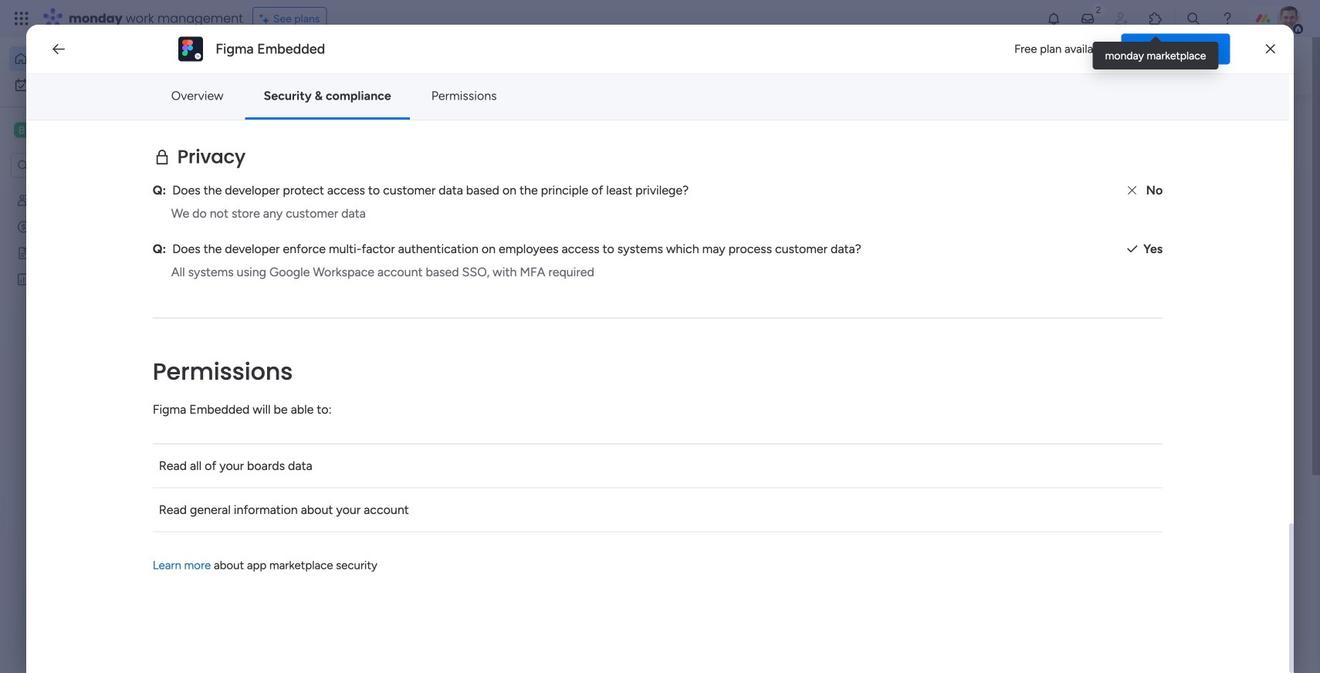 Task type: vqa. For each thing, say whether or not it's contained in the screenshot.
lottie animation element to the right
yes



Task type: locate. For each thing, give the bounding box(es) containing it.
0 vertical spatial lottie animation image
[[613, 37, 1047, 96]]

update feed image
[[1080, 11, 1095, 26]]

monday marketplace image
[[1148, 11, 1163, 26]]

Search in workspace field
[[32, 157, 129, 174]]

templates image image
[[1064, 117, 1268, 223]]

0 horizontal spatial lottie animation image
[[0, 517, 197, 673]]

views and tools element
[[802, 1, 1304, 35]]

lottie animation image for the bottom lottie animation element
[[0, 517, 197, 673]]

component image
[[523, 306, 537, 320]]

lottie animation image
[[613, 37, 1047, 96], [0, 517, 197, 673]]

1 horizontal spatial lottie animation element
[[613, 37, 1047, 96]]

1 vertical spatial lottie animation image
[[0, 517, 197, 673]]

public board image for remove from favorites image component icon
[[273, 471, 290, 488]]

terry turtle image
[[1277, 6, 1302, 31]]

1 horizontal spatial public board image
[[273, 471, 290, 488]]

2 image
[[1092, 1, 1105, 18]]

remove from favorites image
[[471, 471, 486, 487]]

list box
[[0, 184, 197, 501]]

public board image
[[16, 246, 31, 260], [523, 282, 540, 299], [273, 471, 290, 488]]

component image
[[273, 306, 287, 320], [773, 306, 787, 320], [273, 495, 287, 509]]

public board image
[[273, 282, 290, 299]]

notifications image
[[1046, 11, 1061, 26]]

lottie animation element
[[613, 37, 1047, 96], [0, 517, 197, 673]]

select product image
[[14, 11, 29, 26]]

0 vertical spatial public board image
[[16, 246, 31, 260]]

add to favorites image
[[471, 282, 486, 298]]

v2 user feedback image
[[1062, 57, 1074, 75]]

1 horizontal spatial lottie animation image
[[613, 37, 1047, 96]]

option
[[9, 46, 188, 71], [9, 73, 188, 97], [0, 187, 197, 190]]

0 horizontal spatial lottie animation element
[[0, 517, 197, 673]]

quick search results list box
[[254, 144, 1013, 538]]

2 vertical spatial public board image
[[273, 471, 290, 488]]

2 horizontal spatial public board image
[[523, 282, 540, 299]]

1 vertical spatial option
[[9, 73, 188, 97]]

1 vertical spatial public board image
[[523, 282, 540, 299]]



Task type: describe. For each thing, give the bounding box(es) containing it.
0 horizontal spatial public board image
[[16, 246, 31, 260]]

dapulse x slim image
[[1266, 40, 1275, 58]]

public board image for component image
[[523, 282, 540, 299]]

lottie animation image for the topmost lottie animation element
[[613, 37, 1047, 96]]

help image
[[1220, 11, 1235, 26]]

0 vertical spatial option
[[9, 46, 188, 71]]

2 vertical spatial option
[[0, 187, 197, 190]]

v2 bolt switch image
[[1183, 58, 1192, 74]]

0 vertical spatial lottie animation element
[[613, 37, 1047, 96]]

search everything image
[[1186, 11, 1201, 26]]

application logo image
[[178, 37, 203, 61]]

1 vertical spatial lottie animation element
[[0, 517, 197, 673]]

public dashboard image
[[16, 272, 31, 287]]

component image for remove from favorites image
[[273, 495, 287, 509]]

component image for add to favorites icon
[[273, 306, 287, 320]]

help center element
[[1050, 443, 1281, 504]]

see plans image
[[259, 10, 273, 27]]



